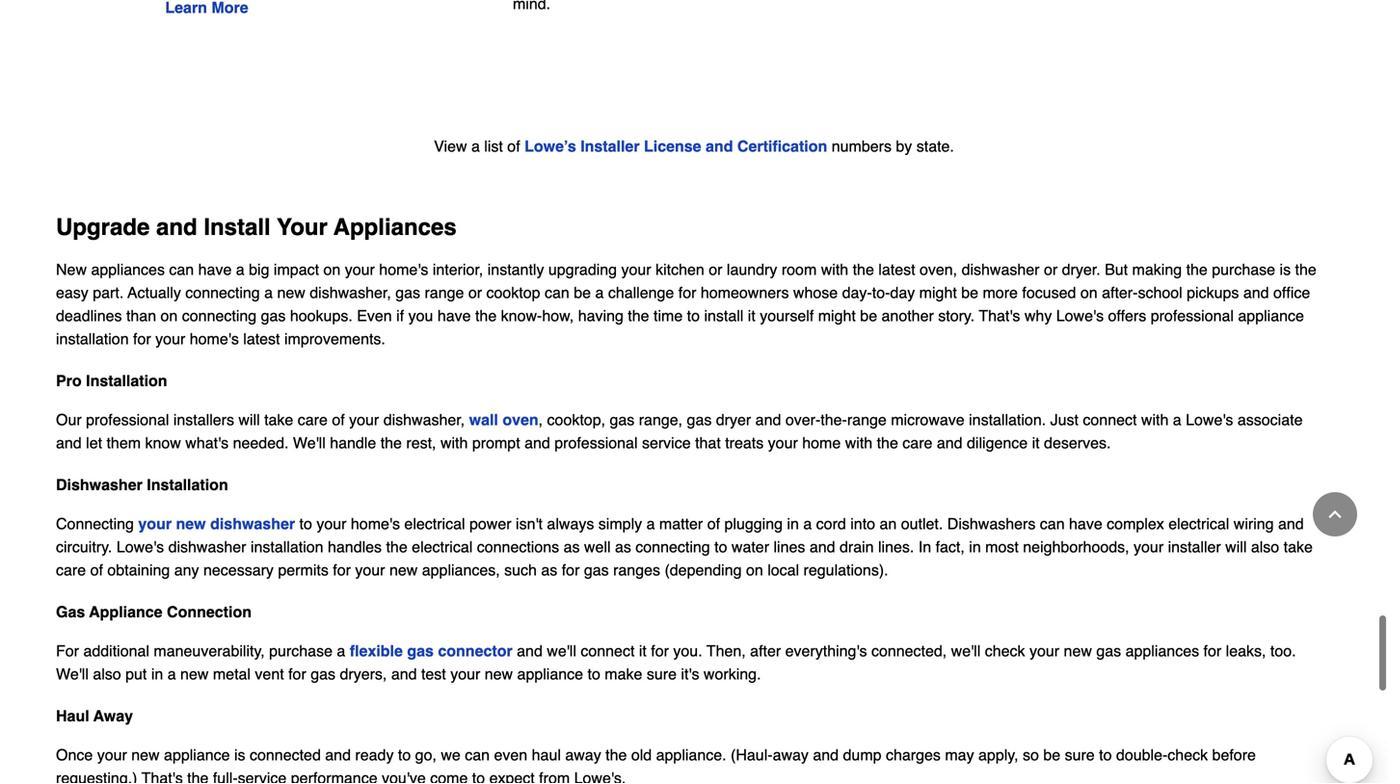 Task type: locate. For each thing, give the bounding box(es) containing it.
0 vertical spatial appliance
[[1238, 307, 1304, 325]]

1 horizontal spatial have
[[438, 307, 471, 325]]

0 horizontal spatial we'll
[[56, 666, 89, 684]]

2 horizontal spatial have
[[1069, 516, 1103, 533]]

care down circuitry.
[[56, 562, 86, 580]]

to up (depending
[[715, 539, 727, 557]]

service
[[642, 435, 691, 452], [238, 770, 287, 784]]

2 vertical spatial appliance
[[164, 747, 230, 765]]

license
[[644, 138, 701, 155]]

0 vertical spatial in
[[787, 516, 799, 533]]

but
[[1105, 261, 1128, 279]]

matter
[[659, 516, 703, 533]]

for
[[56, 643, 79, 661]]

you.
[[673, 643, 703, 661]]

ready
[[355, 747, 394, 765]]

lowe's inside new appliances can have a big impact on your home's interior, instantly upgrading your kitchen or laundry room with the latest oven, dishwasher or dryer. but making the purchase is the easy part. actually connecting a new dishwasher, gas range or cooktop can be a challenge for homeowners whose day-to-day might be more focused on after-school pickups and office deadlines than on connecting gas hookups. even if you have the know-how, having the time to install it yourself might be another story. that's why lowe's offers professional appliance installation for your home's latest improvements.
[[1056, 307, 1104, 325]]

that's down the more
[[979, 307, 1020, 325]]

2 vertical spatial have
[[1069, 516, 1103, 533]]

a left associate on the right of the page
[[1173, 411, 1182, 429]]

1 vertical spatial it
[[1032, 435, 1040, 452]]

0 horizontal spatial latest
[[243, 330, 280, 348]]

for down installation handles
[[333, 562, 351, 580]]

care inside ", cooktop, gas range, gas dryer and over-the-range microwave installation. just connect with a lowe's associate and let them know what's needed. we'll handle the rest, with prompt and professional service that treats your home with the care and diligence it deserves."
[[903, 435, 933, 452]]

1 vertical spatial is
[[234, 747, 245, 765]]

wiring
[[1234, 516, 1274, 533]]

2 vertical spatial professional
[[555, 435, 638, 452]]

sure inside and we'll connect it for you. then, after everything's connected, we'll check your new gas appliances for leaks, too. we'll also put in a new metal vent for gas dryers, and test your new appliance to make sure it's working.
[[647, 666, 677, 684]]

apply,
[[979, 747, 1019, 765]]

2 vertical spatial it
[[639, 643, 647, 661]]

we'll
[[293, 435, 326, 452], [56, 666, 89, 684]]

dishwasher up necessary
[[210, 516, 295, 533]]

1 vertical spatial also
[[93, 666, 121, 684]]

on down actually
[[161, 307, 178, 325]]

have left big
[[198, 261, 232, 279]]

we'll right connector
[[547, 643, 576, 661]]

it inside ", cooktop, gas range, gas dryer and over-the-range microwave installation. just connect with a lowe's associate and let them know what's needed. we'll handle the rest, with prompt and professional service that treats your home with the care and diligence it deserves."
[[1032, 435, 1040, 452]]

1 vertical spatial might
[[818, 307, 856, 325]]

we'll down the our professional installers will take care of your dishwasher, wall oven
[[293, 435, 326, 452]]

1 horizontal spatial lowe's
[[1056, 307, 1104, 325]]

the down microwave
[[877, 435, 898, 452]]

check inside once your new appliance is connected and ready to go, we can even haul away the old appliance. (haul-away and dump charges may apply, so be sure to double-check before requesting.) that's the full-service performance you've come to expect from lowe's.
[[1168, 747, 1208, 765]]

0 horizontal spatial check
[[985, 643, 1025, 661]]

1 horizontal spatial check
[[1168, 747, 1208, 765]]

range left microwave
[[847, 411, 887, 429]]

service inside once your new appliance is connected and ready to go, we can even haul away the old appliance. (haul-away and dump charges may apply, so be sure to double-check before requesting.) that's the full-service performance you've come to expect from lowe's.
[[238, 770, 287, 784]]

how,
[[542, 307, 574, 325]]

new inside once your new appliance is connected and ready to go, we can even haul away the old appliance. (haul-away and dump charges may apply, so be sure to double-check before requesting.) that's the full-service performance you've come to expect from lowe's.
[[131, 747, 160, 765]]

1 vertical spatial professional
[[86, 411, 169, 429]]

2 horizontal spatial professional
[[1151, 307, 1234, 325]]

to left make
[[588, 666, 601, 684]]

appliances
[[91, 261, 165, 279], [1126, 643, 1199, 661]]

care
[[298, 411, 328, 429], [903, 435, 933, 452], [56, 562, 86, 580]]

1 horizontal spatial might
[[919, 284, 957, 302]]

and
[[706, 138, 733, 155], [156, 214, 197, 241], [1244, 284, 1269, 302], [756, 411, 781, 429], [56, 435, 82, 452], [525, 435, 550, 452], [937, 435, 963, 452], [1278, 516, 1304, 533], [810, 539, 835, 557], [517, 643, 543, 661], [391, 666, 417, 684], [325, 747, 351, 765], [813, 747, 839, 765]]

0 horizontal spatial service
[[238, 770, 287, 784]]

the left 'full-'
[[187, 770, 209, 784]]

the
[[853, 261, 874, 279], [1186, 261, 1208, 279], [1295, 261, 1317, 279], [475, 307, 497, 325], [628, 307, 649, 325], [381, 435, 402, 452], [877, 435, 898, 452], [386, 539, 408, 557], [606, 747, 627, 765], [187, 770, 209, 784]]

also inside and we'll connect it for you. then, after everything's connected, we'll check your new gas appliances for leaks, too. we'll also put in a new metal vent for gas dryers, and test your new appliance to make sure it's working.
[[93, 666, 121, 684]]

2 horizontal spatial it
[[1032, 435, 1040, 452]]

1 horizontal spatial purchase
[[1212, 261, 1276, 279]]

1 horizontal spatial appliance
[[517, 666, 583, 684]]

away
[[565, 747, 601, 765], [773, 747, 809, 765]]

0 vertical spatial take
[[264, 411, 293, 429]]

outlet.
[[901, 516, 943, 533]]

take inside to your home's electrical power isn't always simply a matter of plugging in a cord into an outlet. dishwashers can have complex electrical wiring and circuitry. lowe's   dishwasher installation handles the electrical connections as well as connecting to water lines and drain lines. in fact, in most neighborhoods, your installer will also take care of obtaining any necessary permits for your new appliances, such as for gas ranges (depending on local regulations).
[[1284, 539, 1313, 557]]

1 vertical spatial in
[[969, 539, 981, 557]]

0 vertical spatial also
[[1251, 539, 1280, 557]]

making
[[1132, 261, 1182, 279]]

metal
[[213, 666, 251, 684]]

be up story.
[[961, 284, 979, 302]]

why
[[1025, 307, 1052, 325]]

0 horizontal spatial is
[[234, 747, 245, 765]]

care inside to your home's electrical power isn't always simply a matter of plugging in a cord into an outlet. dishwashers can have complex electrical wiring and circuitry. lowe's   dishwasher installation handles the electrical connections as well as connecting to water lines and drain lines. in fact, in most neighborhoods, your installer will also take care of obtaining any necessary permits for your new appliances, such as for gas ranges (depending on local regulations).
[[56, 562, 86, 580]]

then,
[[707, 643, 746, 661]]

of up handle
[[332, 411, 345, 429]]

0 vertical spatial might
[[919, 284, 957, 302]]

view a list of lowe's installer license and certification numbers by state.
[[434, 138, 954, 155]]

local
[[768, 562, 799, 580]]

installation
[[56, 330, 129, 348]]

obtaining
[[107, 562, 170, 580]]

sure right 'so' at the right bottom
[[1065, 747, 1095, 765]]

2 horizontal spatial lowe's
[[1186, 411, 1234, 429]]

0 vertical spatial connect
[[1083, 411, 1137, 429]]

2 horizontal spatial in
[[969, 539, 981, 557]]

on down water
[[746, 562, 763, 580]]

or
[[709, 261, 723, 279], [1044, 261, 1058, 279], [468, 284, 482, 302]]

0 vertical spatial sure
[[647, 666, 677, 684]]

is up 'full-'
[[234, 747, 245, 765]]

installation down installation
[[86, 372, 167, 390]]

needed.
[[233, 435, 289, 452]]

purchase inside new appliances can have a big impact on your home's interior, instantly upgrading your kitchen or laundry room with the latest oven, dishwasher or dryer. but making the purchase is the easy part. actually connecting a new dishwasher, gas range or cooktop can be a challenge for homeowners whose day-to-day might be more focused on after-school pickups and office deadlines than on connecting gas hookups. even if you have the know-how, having the time to install it yourself might be another story. that's why lowe's offers professional appliance installation for your home's latest improvements.
[[1212, 261, 1276, 279]]

2 vertical spatial care
[[56, 562, 86, 580]]

1 horizontal spatial away
[[773, 747, 809, 765]]

0 horizontal spatial sure
[[647, 666, 677, 684]]

dishwasher,
[[310, 284, 391, 302], [383, 411, 465, 429]]

dishwasher inside to your home's electrical power isn't always simply a matter of plugging in a cord into an outlet. dishwashers can have complex electrical wiring and circuitry. lowe's   dishwasher installation handles the electrical connections as well as connecting to water lines and drain lines. in fact, in most neighborhoods, your installer will also take care of obtaining any necessary permits for your new appliances, such as for gas ranges (depending on local regulations).
[[168, 539, 246, 557]]

will up needed.
[[239, 411, 260, 429]]

always
[[547, 516, 594, 533]]

2 vertical spatial in
[[151, 666, 163, 684]]

connect up "deserves."
[[1083, 411, 1137, 429]]

sure inside once your new appliance is connected and ready to go, we can even haul away the old appliance. (haul-away and dump charges may apply, so be sure to double-check before requesting.) that's the full-service performance you've come to expect from lowe's.
[[1065, 747, 1095, 765]]

sure left it's
[[647, 666, 677, 684]]

have right you
[[438, 307, 471, 325]]

it down installation.
[[1032, 435, 1040, 452]]

new
[[56, 261, 87, 279]]

check
[[985, 643, 1025, 661], [1168, 747, 1208, 765]]

also down wiring
[[1251, 539, 1280, 557]]

appliances inside and we'll connect it for you. then, after everything's connected, we'll check your new gas appliances for leaks, too. we'll also put in a new metal vent for gas dryers, and test your new appliance to make sure it's working.
[[1126, 643, 1199, 661]]

also down additional
[[93, 666, 121, 684]]

1 horizontal spatial latest
[[879, 261, 915, 279]]

2 vertical spatial dishwasher
[[168, 539, 246, 557]]

office
[[1274, 284, 1310, 302]]

installation for dishwasher installation
[[147, 477, 228, 494]]

a inside and we'll connect it for you. then, after everything's connected, we'll check your new gas appliances for leaks, too. we'll also put in a new metal vent for gas dryers, and test your new appliance to make sure it's working.
[[167, 666, 176, 684]]

installation handles
[[251, 539, 382, 557]]

home's inside to your home's electrical power isn't always simply a matter of plugging in a cord into an outlet. dishwashers can have complex electrical wiring and circuitry. lowe's   dishwasher installation handles the electrical connections as well as connecting to water lines and drain lines. in fact, in most neighborhoods, your installer will also take care of obtaining any necessary permits for your new appliances, such as for gas ranges (depending on local regulations).
[[351, 516, 400, 533]]

gas inside to your home's electrical power isn't always simply a matter of plugging in a cord into an outlet. dishwashers can have complex electrical wiring and circuitry. lowe's   dishwasher installation handles the electrical connections as well as connecting to water lines and drain lines. in fact, in most neighborhoods, your installer will also take care of obtaining any necessary permits for your new appliances, such as for gas ranges (depending on local regulations).
[[584, 562, 609, 580]]

0 horizontal spatial also
[[93, 666, 121, 684]]

a down big
[[264, 284, 273, 302]]

care down microwave
[[903, 435, 933, 452]]

, cooktop, gas range, gas dryer and over-the-range microwave installation. just connect with a lowe's associate and let them know what's needed. we'll handle the rest, with prompt and professional service that treats your home with the care and diligence it deserves.
[[56, 411, 1303, 452]]

0 horizontal spatial in
[[151, 666, 163, 684]]

purchase up pickups
[[1212, 261, 1276, 279]]

can
[[169, 261, 194, 279], [545, 284, 570, 302], [1040, 516, 1065, 533], [465, 747, 490, 765]]

the right installation handles
[[386, 539, 408, 557]]

2 horizontal spatial care
[[903, 435, 933, 452]]

connect inside and we'll connect it for you. then, after everything's connected, we'll check your new gas appliances for leaks, too. we'll also put in a new metal vent for gas dryers, and test your new appliance to make sure it's working.
[[581, 643, 635, 661]]

might down day-
[[818, 307, 856, 325]]

test
[[421, 666, 446, 684]]

dishwashers
[[948, 516, 1036, 533]]

1 vertical spatial sure
[[1065, 747, 1095, 765]]

professional up the them
[[86, 411, 169, 429]]

in up lines
[[787, 516, 799, 533]]

appliance up 'full-'
[[164, 747, 230, 765]]

appliance left make
[[517, 666, 583, 684]]

0 vertical spatial lowe's
[[1056, 307, 1104, 325]]

0 horizontal spatial will
[[239, 411, 260, 429]]

0 horizontal spatial away
[[565, 747, 601, 765]]

a right put
[[167, 666, 176, 684]]

dishwasher inside new appliances can have a big impact on your home's interior, instantly upgrading your kitchen or laundry room with the latest oven, dishwasher or dryer. but making the purchase is the easy part. actually connecting a new dishwasher, gas range or cooktop can be a challenge for homeowners whose day-to-day might be more focused on after-school pickups and office deadlines than on connecting gas hookups. even if you have the know-how, having the time to install it yourself might be another story. that's why lowe's offers professional appliance installation for your home's latest improvements.
[[962, 261, 1040, 279]]

installer
[[581, 138, 640, 155]]

1 vertical spatial connecting
[[182, 307, 257, 325]]

0 horizontal spatial connect
[[581, 643, 635, 661]]

the up office
[[1295, 261, 1317, 279]]

away up 'lowe's.'
[[565, 747, 601, 765]]

or down interior,
[[468, 284, 482, 302]]

0 vertical spatial home's
[[379, 261, 428, 279]]

1 horizontal spatial will
[[1226, 539, 1247, 557]]

to right "time"
[[687, 307, 700, 325]]

as
[[564, 539, 580, 557], [615, 539, 631, 557], [541, 562, 558, 580]]

0 vertical spatial service
[[642, 435, 691, 452]]

lowe's
[[1056, 307, 1104, 325], [1186, 411, 1234, 429], [116, 539, 164, 557]]

0 vertical spatial will
[[239, 411, 260, 429]]

0 vertical spatial check
[[985, 643, 1025, 661]]

1 vertical spatial dishwasher
[[210, 516, 295, 533]]

1 vertical spatial that's
[[142, 770, 183, 784]]

1 horizontal spatial also
[[1251, 539, 1280, 557]]

home's up installers in the bottom of the page
[[190, 330, 239, 348]]

once
[[56, 747, 93, 765]]

with inside new appliances can have a big impact on your home's interior, instantly upgrading your kitchen or laundry room with the latest oven, dishwasher or dryer. but making the purchase is the easy part. actually connecting a new dishwasher, gas range or cooktop can be a challenge for homeowners whose day-to-day might be more focused on after-school pickups and office deadlines than on connecting gas hookups. even if you have the know-how, having the time to install it yourself might be another story. that's why lowe's offers professional appliance installation for your home's latest improvements.
[[821, 261, 849, 279]]

away left dump
[[773, 747, 809, 765]]

pro installation
[[56, 372, 167, 390]]

it
[[748, 307, 756, 325], [1032, 435, 1040, 452], [639, 643, 647, 661]]

go,
[[415, 747, 437, 765]]

might
[[919, 284, 957, 302], [818, 307, 856, 325]]

what's
[[185, 435, 229, 452]]

wall
[[469, 411, 498, 429]]

0 horizontal spatial appliances
[[91, 261, 165, 279]]

0 vertical spatial professional
[[1151, 307, 1234, 325]]

we'll down for
[[56, 666, 89, 684]]

drain
[[840, 539, 874, 557]]

1 vertical spatial lowe's
[[1186, 411, 1234, 429]]

purchase up 'vent'
[[269, 643, 333, 661]]

appliance inside new appliances can have a big impact on your home's interior, instantly upgrading your kitchen or laundry room with the latest oven, dishwasher or dryer. but making the purchase is the easy part. actually connecting a new dishwasher, gas range or cooktop can be a challenge for homeowners whose day-to-day might be more focused on after-school pickups and office deadlines than on connecting gas hookups. even if you have the know-how, having the time to install it yourself might be another story. that's why lowe's offers professional appliance installation for your home's latest improvements.
[[1238, 307, 1304, 325]]

necessary
[[203, 562, 274, 580]]

neighborhoods,
[[1023, 539, 1130, 557]]

it up make
[[639, 643, 647, 661]]

is up office
[[1280, 261, 1291, 279]]

home's down appliances
[[379, 261, 428, 279]]

0 horizontal spatial range
[[425, 284, 464, 302]]

installation for pro installation
[[86, 372, 167, 390]]

lowe's up obtaining on the bottom of page
[[116, 539, 164, 557]]

haul
[[532, 747, 561, 765]]

with up 'whose'
[[821, 261, 849, 279]]

0 horizontal spatial we'll
[[547, 643, 576, 661]]

latest up 'day'
[[879, 261, 915, 279]]

gas
[[396, 284, 420, 302], [261, 307, 286, 325], [610, 411, 635, 429], [687, 411, 712, 429], [584, 562, 609, 580], [407, 643, 434, 661], [1097, 643, 1121, 661], [311, 666, 336, 684]]

be right 'so' at the right bottom
[[1044, 747, 1061, 765]]

and left office
[[1244, 284, 1269, 302]]

just
[[1051, 411, 1079, 429]]

purchase
[[1212, 261, 1276, 279], [269, 643, 333, 661]]

and down cord on the right bottom
[[810, 539, 835, 557]]

treats
[[725, 435, 764, 452]]

can inside once your new appliance is connected and ready to go, we can even haul away the old appliance. (haul-away and dump charges may apply, so be sure to double-check before requesting.) that's the full-service performance you've come to expect from lowe's.
[[465, 747, 490, 765]]

0 vertical spatial we'll
[[293, 435, 326, 452]]

check left before
[[1168, 747, 1208, 765]]

1 horizontal spatial that's
[[979, 307, 1020, 325]]

haul
[[56, 708, 89, 726]]

1 horizontal spatial as
[[564, 539, 580, 557]]

0 horizontal spatial appliance
[[164, 747, 230, 765]]

a inside ", cooktop, gas range, gas dryer and over-the-range microwave installation. just connect with a lowe's associate and let them know what's needed. we'll handle the rest, with prompt and professional service that treats your home with the care and diligence it deserves."
[[1173, 411, 1182, 429]]

of right matter
[[707, 516, 720, 533]]

the left know-
[[475, 307, 497, 325]]

professional down cooktop,
[[555, 435, 638, 452]]

0 horizontal spatial that's
[[142, 770, 183, 784]]

to your home's electrical power isn't always simply a matter of plugging in a cord into an outlet. dishwashers can have complex electrical wiring and circuitry. lowe's   dishwasher installation handles the electrical connections as well as connecting to water lines and drain lines. in fact, in most neighborhoods, your installer will also take care of obtaining any necessary permits for your new appliances, such as for gas ranges (depending on local regulations).
[[56, 516, 1313, 580]]

everything's
[[785, 643, 867, 661]]

oven,
[[920, 261, 958, 279]]

1 horizontal spatial take
[[1284, 539, 1313, 557]]

will down wiring
[[1226, 539, 1247, 557]]

0 vertical spatial appliances
[[91, 261, 165, 279]]

latest
[[879, 261, 915, 279], [243, 330, 280, 348]]

it inside and we'll connect it for you. then, after everything's connected, we'll check your new gas appliances for leaks, too. we'll also put in a new metal vent for gas dryers, and test your new appliance to make sure it's working.
[[639, 643, 647, 661]]

on
[[323, 261, 341, 279], [1081, 284, 1098, 302], [161, 307, 178, 325], [746, 562, 763, 580]]

1 horizontal spatial we'll
[[951, 643, 981, 661]]

home's up installation handles
[[351, 516, 400, 533]]

by
[[896, 138, 912, 155]]

and right wiring
[[1278, 516, 1304, 533]]

0 vertical spatial that's
[[979, 307, 1020, 325]]

check right connected,
[[985, 643, 1025, 661]]

0 horizontal spatial care
[[56, 562, 86, 580]]

such
[[504, 562, 537, 580]]

even
[[357, 307, 392, 325]]

1 horizontal spatial service
[[642, 435, 691, 452]]

lowe's left associate on the right of the page
[[1186, 411, 1234, 429]]

for down than
[[133, 330, 151, 348]]

professional down pickups
[[1151, 307, 1234, 325]]

1 vertical spatial we'll
[[56, 666, 89, 684]]

install
[[204, 214, 271, 241]]

may
[[945, 747, 974, 765]]

offers
[[1108, 307, 1147, 325]]

for down always
[[562, 562, 580, 580]]

1 horizontal spatial is
[[1280, 261, 1291, 279]]

chevron up image
[[1326, 505, 1345, 524]]

be down upgrading
[[574, 284, 591, 302]]

school
[[1138, 284, 1183, 302]]

of right list
[[507, 138, 520, 155]]

as down always
[[564, 539, 580, 557]]

0 horizontal spatial as
[[541, 562, 558, 580]]

interior,
[[433, 261, 483, 279]]

0 horizontal spatial professional
[[86, 411, 169, 429]]

after
[[750, 643, 781, 661]]

2 vertical spatial home's
[[351, 516, 400, 533]]

1 vertical spatial appliance
[[517, 666, 583, 684]]

2 horizontal spatial appliance
[[1238, 307, 1304, 325]]

dishwasher, inside new appliances can have a big impact on your home's interior, instantly upgrading your kitchen or laundry room with the latest oven, dishwasher or dryer. but making the purchase is the easy part. actually connecting a new dishwasher, gas range or cooktop can be a challenge for homeowners whose day-to-day might be more focused on after-school pickups and office deadlines than on connecting gas hookups. even if you have the know-how, having the time to install it yourself might be another story. that's why lowe's offers professional appliance installation for your home's latest improvements.
[[310, 284, 391, 302]]

1 horizontal spatial appliances
[[1126, 643, 1199, 661]]

for left "leaks,"
[[1204, 643, 1222, 661]]

installers
[[173, 411, 234, 429]]

from
[[539, 770, 570, 784]]

0 vertical spatial it
[[748, 307, 756, 325]]

have up neighborhoods,
[[1069, 516, 1103, 533]]

the down the challenge
[[628, 307, 649, 325]]

(depending
[[665, 562, 742, 580]]

the left rest, on the bottom left of the page
[[381, 435, 402, 452]]

in right put
[[151, 666, 163, 684]]

or right kitchen
[[709, 261, 723, 279]]

hookups.
[[290, 307, 353, 325]]

0 vertical spatial is
[[1280, 261, 1291, 279]]

0 vertical spatial have
[[198, 261, 232, 279]]

will
[[239, 411, 260, 429], [1226, 539, 1247, 557]]

we'll right connected,
[[951, 643, 981, 661]]

it inside new appliances can have a big impact on your home's interior, instantly upgrading your kitchen or laundry room with the latest oven, dishwasher or dryer. but making the purchase is the easy part. actually connecting a new dishwasher, gas range or cooktop can be a challenge for homeowners whose day-to-day might be more focused on after-school pickups and office deadlines than on connecting gas hookups. even if you have the know-how, having the time to install it yourself might be another story. that's why lowe's offers professional appliance installation for your home's latest improvements.
[[748, 307, 756, 325]]

the left 'old'
[[606, 747, 627, 765]]

performance
[[291, 770, 378, 784]]

0 horizontal spatial have
[[198, 261, 232, 279]]

(haul-
[[731, 747, 773, 765]]

connect up make
[[581, 643, 635, 661]]

1 away from the left
[[565, 747, 601, 765]]

or up focused
[[1044, 261, 1058, 279]]

connected
[[250, 747, 321, 765]]

vent
[[255, 666, 284, 684]]

time
[[654, 307, 683, 325]]

0 vertical spatial purchase
[[1212, 261, 1276, 279]]

that's inside once your new appliance is connected and ready to go, we can even haul away the old appliance. (haul-away and dump charges may apply, so be sure to double-check before requesting.) that's the full-service performance you've come to expect from lowe's.
[[142, 770, 183, 784]]

2 vertical spatial lowe's
[[116, 539, 164, 557]]

1 horizontal spatial range
[[847, 411, 887, 429]]

we
[[441, 747, 461, 765]]

as right such
[[541, 562, 558, 580]]

1 vertical spatial service
[[238, 770, 287, 784]]

and inside new appliances can have a big impact on your home's interior, instantly upgrading your kitchen or laundry room with the latest oven, dishwasher or dryer. but making the purchase is the easy part. actually connecting a new dishwasher, gas range or cooktop can be a challenge for homeowners whose day-to-day might be more focused on after-school pickups and office deadlines than on connecting gas hookups. even if you have the know-how, having the time to install it yourself might be another story. that's why lowe's offers professional appliance installation for your home's latest improvements.
[[1244, 284, 1269, 302]]

day-
[[842, 284, 872, 302]]

dishwasher up the more
[[962, 261, 1040, 279]]

as down simply
[[615, 539, 631, 557]]



Task type: describe. For each thing, give the bounding box(es) containing it.
and down microwave
[[937, 435, 963, 452]]

pickups
[[1187, 284, 1239, 302]]

your
[[277, 214, 328, 241]]

another
[[882, 307, 934, 325]]

dryers,
[[340, 666, 387, 684]]

deserves.
[[1044, 435, 1111, 452]]

associate
[[1238, 411, 1303, 429]]

and left dump
[[813, 747, 839, 765]]

new inside to your home's electrical power isn't always simply a matter of plugging in a cord into an outlet. dishwashers can have complex electrical wiring and circuitry. lowe's   dishwasher installation handles the electrical connections as well as connecting to water lines and drain lines. in fact, in most neighborhoods, your installer will also take care of obtaining any necessary permits for your new appliances, such as for gas ranges (depending on local regulations).
[[389, 562, 418, 580]]

once your new appliance is connected and ready to go, we can even haul away the old appliance. (haul-away and dump charges may apply, so be sure to double-check before requesting.) that's the full-service performance you've come to expect from lowe's.
[[56, 747, 1256, 784]]

new inside new appliances can have a big impact on your home's interior, instantly upgrading your kitchen or laundry room with the latest oven, dishwasher or dryer. but making the purchase is the easy part. actually connecting a new dishwasher, gas range or cooktop can be a challenge for homeowners whose day-to-day might be more focused on after-school pickups and office deadlines than on connecting gas hookups. even if you have the know-how, having the time to install it yourself might be another story. that's why lowe's offers professional appliance installation for your home's latest improvements.
[[277, 284, 305, 302]]

check inside and we'll connect it for you. then, after everything's connected, we'll check your new gas appliances for leaks, too. we'll also put in a new metal vent for gas dryers, and test your new appliance to make sure it's working.
[[985, 643, 1025, 661]]

diligence
[[967, 435, 1028, 452]]

yourself
[[760, 307, 814, 325]]

1 vertical spatial latest
[[243, 330, 280, 348]]

1 vertical spatial dishwasher,
[[383, 411, 465, 429]]

1 vertical spatial purchase
[[269, 643, 333, 661]]

and down , at the bottom left of the page
[[525, 435, 550, 452]]

the inside to your home's electrical power isn't always simply a matter of plugging in a cord into an outlet. dishwashers can have complex electrical wiring and circuitry. lowe's   dishwasher installation handles the electrical connections as well as connecting to water lines and drain lines. in fact, in most neighborhoods, your installer will also take care of obtaining any necessary permits for your new appliances, such as for gas ranges (depending on local regulations).
[[386, 539, 408, 557]]

power
[[470, 516, 512, 533]]

isn't
[[516, 516, 543, 533]]

the up day-
[[853, 261, 874, 279]]

leaks,
[[1226, 643, 1266, 661]]

appliances inside new appliances can have a big impact on your home's interior, instantly upgrading your kitchen or laundry room with the latest oven, dishwasher or dryer. but making the purchase is the easy part. actually connecting a new dishwasher, gas range or cooktop can be a challenge for homeowners whose day-to-day might be more focused on after-school pickups and office deadlines than on connecting gas hookups. even if you have the know-how, having the time to install it yourself might be another story. that's why lowe's offers professional appliance installation for your home's latest improvements.
[[91, 261, 165, 279]]

connecting
[[56, 516, 134, 533]]

come
[[430, 770, 468, 784]]

for down kitchen
[[679, 284, 697, 302]]

with down the-
[[845, 435, 873, 452]]

on down 'dryer.'
[[1081, 284, 1098, 302]]

so
[[1023, 747, 1039, 765]]

additional
[[83, 643, 149, 661]]

and up treats
[[756, 411, 781, 429]]

a right simply
[[647, 516, 655, 533]]

to left double- on the bottom of the page
[[1099, 747, 1112, 765]]

a up 'having'
[[595, 284, 604, 302]]

in
[[919, 539, 931, 557]]

on inside to your home's electrical power isn't always simply a matter of plugging in a cord into an outlet. dishwashers can have complex electrical wiring and circuitry. lowe's   dishwasher installation handles the electrical connections as well as connecting to water lines and drain lines. in fact, in most neighborhoods, your installer will also take care of obtaining any necessary permits for your new appliances, such as for gas ranges (depending on local regulations).
[[746, 562, 763, 580]]

for down for additional maneuverability, purchase a flexible gas connector
[[288, 666, 306, 684]]

your new dishwasher link
[[138, 516, 299, 533]]

cooktop
[[486, 284, 540, 302]]

installer
[[1168, 539, 1221, 557]]

cord
[[816, 516, 846, 533]]

and right license
[[706, 138, 733, 155]]

laundry
[[727, 261, 777, 279]]

professional inside new appliances can have a big impact on your home's interior, instantly upgrading your kitchen or laundry room with the latest oven, dishwasher or dryer. but making the purchase is the easy part. actually connecting a new dishwasher, gas range or cooktop can be a challenge for homeowners whose day-to-day might be more focused on after-school pickups and office deadlines than on connecting gas hookups. even if you have the know-how, having the time to install it yourself might be another story. that's why lowe's offers professional appliance installation for your home's latest improvements.
[[1151, 307, 1234, 325]]

and right connector
[[517, 643, 543, 661]]

know
[[145, 435, 181, 452]]

range inside new appliances can have a big impact on your home's interior, instantly upgrading your kitchen or laundry room with the latest oven, dishwasher or dryer. but making the purchase is the easy part. actually connecting a new dishwasher, gas range or cooktop can be a challenge for homeowners whose day-to-day might be more focused on after-school pickups and office deadlines than on connecting gas hookups. even if you have the know-how, having the time to install it yourself might be another story. that's why lowe's offers professional appliance installation for your home's latest improvements.
[[425, 284, 464, 302]]

of down circuitry.
[[90, 562, 103, 580]]

upgrade and install your appliances
[[56, 214, 457, 241]]

appliance inside once your new appliance is connected and ready to go, we can even haul away the old appliance. (haul-away and dump charges may apply, so be sure to double-check before requesting.) that's the full-service performance you've come to expect from lowe's.
[[164, 747, 230, 765]]

in inside and we'll connect it for you. then, after everything's connected, we'll check your new gas appliances for leaks, too. we'll also put in a new metal vent for gas dryers, and test your new appliance to make sure it's working.
[[151, 666, 163, 684]]

the up pickups
[[1186, 261, 1208, 279]]

connecting inside to your home's electrical power isn't always simply a matter of plugging in a cord into an outlet. dishwashers can have complex electrical wiring and circuitry. lowe's   dishwasher installation handles the electrical connections as well as connecting to water lines and drain lines. in fact, in most neighborhoods, your installer will also take care of obtaining any necessary permits for your new appliances, such as for gas ranges (depending on local regulations).
[[636, 539, 710, 557]]

to up installation handles
[[299, 516, 312, 533]]

can inside to your home's electrical power isn't always simply a matter of plugging in a cord into an outlet. dishwashers can have complex electrical wiring and circuitry. lowe's   dishwasher installation handles the electrical connections as well as connecting to water lines and drain lines. in fact, in most neighborhoods, your installer will also take care of obtaining any necessary permits for your new appliances, such as for gas ranges (depending on local regulations).
[[1040, 516, 1065, 533]]

cooktop,
[[547, 411, 606, 429]]

service inside ", cooktop, gas range, gas dryer and over-the-range microwave installation. just connect with a lowe's associate and let them know what's needed. we'll handle the rest, with prompt and professional service that treats your home with the care and diligence it deserves."
[[642, 435, 691, 452]]

on right impact
[[323, 261, 341, 279]]

and left the install
[[156, 214, 197, 241]]

appliance inside and we'll connect it for you. then, after everything's connected, we'll check your new gas appliances for leaks, too. we'll also put in a new metal vent for gas dryers, and test your new appliance to make sure it's working.
[[517, 666, 583, 684]]

that's inside new appliances can have a big impact on your home's interior, instantly upgrading your kitchen or laundry room with the latest oven, dishwasher or dryer. but making the purchase is the easy part. actually connecting a new dishwasher, gas range or cooktop can be a challenge for homeowners whose day-to-day might be more focused on after-school pickups and office deadlines than on connecting gas hookups. even if you have the know-how, having the time to install it yourself might be another story. that's why lowe's offers professional appliance installation for your home's latest improvements.
[[979, 307, 1020, 325]]

1 horizontal spatial or
[[709, 261, 723, 279]]

connector
[[438, 643, 513, 661]]

simply
[[599, 516, 642, 533]]

whose
[[793, 284, 838, 302]]

connecting your new dishwasher
[[56, 516, 299, 533]]

lowe's
[[525, 138, 576, 155]]

lowe's inside ", cooktop, gas range, gas dryer and over-the-range microwave installation. just connect with a lowe's associate and let them know what's needed. we'll handle the rest, with prompt and professional service that treats your home with the care and diligence it deserves."
[[1186, 411, 1234, 429]]

and up performance
[[325, 747, 351, 765]]

be inside once your new appliance is connected and ready to go, we can even haul away the old appliance. (haul-away and dump charges may apply, so be sure to double-check before requesting.) that's the full-service performance you've come to expect from lowe's.
[[1044, 747, 1061, 765]]

too.
[[1271, 643, 1296, 661]]

also inside to your home's electrical power isn't always simply a matter of plugging in a cord into an outlet. dishwashers can have complex electrical wiring and circuitry. lowe's   dishwasher installation handles the electrical connections as well as connecting to water lines and drain lines. in fact, in most neighborhoods, your installer will also take care of obtaining any necessary permits for your new appliances, such as for gas ranges (depending on local regulations).
[[1251, 539, 1280, 557]]

range inside ", cooktop, gas range, gas dryer and over-the-range microwave installation. just connect with a lowe's associate and let them know what's needed. we'll handle the rest, with prompt and professional service that treats your home with the care and diligence it deserves."
[[847, 411, 887, 429]]

0 horizontal spatial might
[[818, 307, 856, 325]]

and left 'test'
[[391, 666, 417, 684]]

2 away from the left
[[773, 747, 809, 765]]

know-
[[501, 307, 542, 325]]

having
[[578, 307, 624, 325]]

to right come
[[472, 770, 485, 784]]

an
[[880, 516, 897, 533]]

dryer
[[716, 411, 751, 429]]

can up how,
[[545, 284, 570, 302]]

we'll inside ", cooktop, gas range, gas dryer and over-the-range microwave installation. just connect with a lowe's associate and let them know what's needed. we'll handle the rest, with prompt and professional service that treats your home with the care and diligence it deserves."
[[293, 435, 326, 452]]

rest,
[[406, 435, 436, 452]]

have inside to your home's electrical power isn't always simply a matter of plugging in a cord into an outlet. dishwashers can have complex electrical wiring and circuitry. lowe's   dishwasher installation handles the electrical connections as well as connecting to water lines and drain lines. in fact, in most neighborhoods, your installer will also take care of obtaining any necessary permits for your new appliances, such as for gas ranges (depending on local regulations).
[[1069, 516, 1103, 533]]

2 horizontal spatial as
[[615, 539, 631, 557]]

let
[[86, 435, 102, 452]]

can up actually
[[169, 261, 194, 279]]

you've
[[382, 770, 426, 784]]

over-
[[786, 411, 821, 429]]

1 vertical spatial have
[[438, 307, 471, 325]]

dishwasher
[[56, 477, 143, 494]]

scroll to top element
[[1313, 493, 1358, 537]]

maneuverability,
[[154, 643, 265, 661]]

gas appliance connection
[[56, 604, 252, 622]]

for left 'you.'
[[651, 643, 669, 661]]

focused
[[1022, 284, 1076, 302]]

home
[[802, 435, 841, 452]]

and down our
[[56, 435, 82, 452]]

working.
[[704, 666, 761, 684]]

with right rest, on the bottom left of the page
[[441, 435, 468, 452]]

2 we'll from the left
[[951, 643, 981, 661]]

a up the dryers, on the left of the page
[[337, 643, 345, 661]]

connect inside ", cooktop, gas range, gas dryer and over-the-range microwave installation. just connect with a lowe's associate and let them know what's needed. we'll handle the rest, with prompt and professional service that treats your home with the care and diligence it deserves."
[[1083, 411, 1137, 429]]

0 vertical spatial care
[[298, 411, 328, 429]]

1 vertical spatial home's
[[190, 330, 239, 348]]

into
[[851, 516, 875, 533]]

0 horizontal spatial or
[[468, 284, 482, 302]]

installation.
[[969, 411, 1046, 429]]

is inside once your new appliance is connected and ready to go, we can even haul away the old appliance. (haul-away and dump charges may apply, so be sure to double-check before requesting.) that's the full-service performance you've come to expect from lowe's.
[[234, 747, 245, 765]]

appliances,
[[422, 562, 500, 580]]

2 horizontal spatial or
[[1044, 261, 1058, 279]]

microwave
[[891, 411, 965, 429]]

ranges
[[613, 562, 660, 580]]

lowe's.
[[574, 770, 626, 784]]

0 vertical spatial connecting
[[185, 284, 260, 302]]

1 horizontal spatial in
[[787, 516, 799, 533]]

the-
[[821, 411, 847, 429]]

to up you've
[[398, 747, 411, 765]]

requesting.)
[[56, 770, 137, 784]]

to inside and we'll connect it for you. then, after everything's connected, we'll check your new gas appliances for leaks, too. we'll also put in a new metal vent for gas dryers, and test your new appliance to make sure it's working.
[[588, 666, 601, 684]]

double-
[[1116, 747, 1168, 765]]

haul away
[[56, 708, 133, 726]]

be down day-
[[860, 307, 877, 325]]

is inside new appliances can have a big impact on your home's interior, instantly upgrading your kitchen or laundry room with the latest oven, dishwasher or dryer. but making the purchase is the easy part. actually connecting a new dishwasher, gas range or cooktop can be a challenge for homeowners whose day-to-day might be more focused on after-school pickups and office deadlines than on connecting gas hookups. even if you have the know-how, having the time to install it yourself might be another story. that's why lowe's offers professional appliance installation for your home's latest improvements.
[[1280, 261, 1291, 279]]

will inside to your home's electrical power isn't always simply a matter of plugging in a cord into an outlet. dishwashers can have complex electrical wiring and circuitry. lowe's   dishwasher installation handles the electrical connections as well as connecting to water lines and drain lines. in fact, in most neighborhoods, your installer will also take care of obtaining any necessary permits for your new appliances, such as for gas ranges (depending on local regulations).
[[1226, 539, 1247, 557]]

a left list
[[471, 138, 480, 155]]

day
[[890, 284, 915, 302]]

story.
[[938, 307, 975, 325]]

make
[[605, 666, 643, 684]]

1 we'll from the left
[[547, 643, 576, 661]]

prompt
[[472, 435, 520, 452]]

to inside new appliances can have a big impact on your home's interior, instantly upgrading your kitchen or laundry room with the latest oven, dishwasher or dryer. but making the purchase is the easy part. actually connecting a new dishwasher, gas range or cooktop can be a challenge for homeowners whose day-to-day might be more focused on after-school pickups and office deadlines than on connecting gas hookups. even if you have the know-how, having the time to install it yourself might be another story. that's why lowe's offers professional appliance installation for your home's latest improvements.
[[687, 307, 700, 325]]

0 horizontal spatial take
[[264, 411, 293, 429]]

it's
[[681, 666, 699, 684]]

and we'll connect it for you. then, after everything's connected, we'll check your new gas appliances for leaks, too. we'll also put in a new metal vent for gas dryers, and test your new appliance to make sure it's working.
[[56, 643, 1296, 684]]

a left cord on the right bottom
[[803, 516, 812, 533]]

appliance
[[89, 604, 163, 622]]

connected,
[[872, 643, 947, 661]]

that
[[695, 435, 721, 452]]

we'll inside and we'll connect it for you. then, after everything's connected, we'll check your new gas appliances for leaks, too. we'll also put in a new metal vent for gas dryers, and test your new appliance to make sure it's working.
[[56, 666, 89, 684]]

than
[[126, 307, 156, 325]]

lines.
[[878, 539, 914, 557]]

your inside once your new appliance is connected and ready to go, we can even haul away the old appliance. (haul-away and dump charges may apply, so be sure to double-check before requesting.) that's the full-service performance you've come to expect from lowe's.
[[97, 747, 127, 765]]

fact,
[[936, 539, 965, 557]]

pro
[[56, 372, 82, 390]]

complex
[[1107, 516, 1164, 533]]

lowe's inside to your home's electrical power isn't always simply a matter of plugging in a cord into an outlet. dishwashers can have complex electrical wiring and circuitry. lowe's   dishwasher installation handles the electrical connections as well as connecting to water lines and drain lines. in fact, in most neighborhoods, your installer will also take care of obtaining any necessary permits for your new appliances, such as for gas ranges (depending on local regulations).
[[116, 539, 164, 557]]

most
[[986, 539, 1019, 557]]

with right just
[[1141, 411, 1169, 429]]

connection
[[167, 604, 252, 622]]

your inside ", cooktop, gas range, gas dryer and over-the-range microwave installation. just connect with a lowe's associate and let them know what's needed. we'll handle the rest, with prompt and professional service that treats your home with the care and diligence it deserves."
[[768, 435, 798, 452]]

professional inside ", cooktop, gas range, gas dryer and over-the-range microwave installation. just connect with a lowe's associate and let them know what's needed. we'll handle the rest, with prompt and professional service that treats your home with the care and diligence it deserves."
[[555, 435, 638, 452]]

a left big
[[236, 261, 245, 279]]

well
[[584, 539, 611, 557]]



Task type: vqa. For each thing, say whether or not it's contained in the screenshot.
Zep,
no



